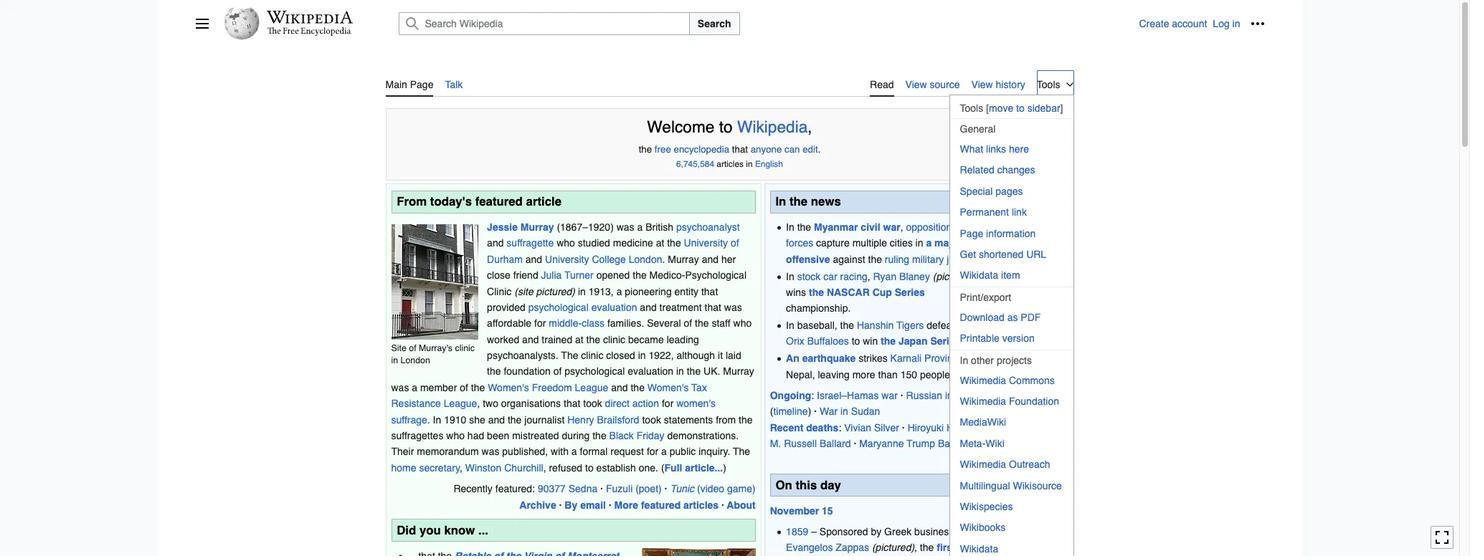 Task type: vqa. For each thing, say whether or not it's contained in the screenshot.
Elections and referendums region
no



Task type: describe. For each thing, give the bounding box(es) containing it.
home
[[391, 463, 416, 474]]

here
[[1009, 144, 1029, 155]]

staff
[[712, 318, 731, 330]]

nepal,
[[786, 369, 815, 381]]

0 horizontal spatial :
[[812, 390, 814, 402]]

jessie
[[487, 222, 518, 233]]

featured:
[[496, 484, 535, 495]]

1 horizontal spatial :
[[839, 422, 842, 434]]

pioneering
[[625, 286, 672, 297]]

cities
[[890, 238, 913, 249]]

in 1913, a pioneering entity that provided
[[487, 286, 718, 313]]

projects
[[997, 355, 1032, 366]]

psychoanalysts.
[[487, 350, 559, 362]]

women's suffrage link
[[391, 398, 716, 426]]

recently featured:
[[454, 484, 538, 495]]

university college london link
[[545, 254, 663, 265]]

main page link
[[386, 70, 434, 97]]

(video
[[697, 484, 725, 495]]

was inside families. several of the staff who worked and trained at the clinic became leading psychoanalysts. the clinic closed in 1922, although it laid the foundation of psychological evaluation in the uk. murray was a member of the
[[391, 382, 409, 394]]

bob white link
[[971, 438, 1017, 450]]

site of murray's clinic in london image
[[391, 225, 478, 340]]

that inside and treatment that was affordable for
[[705, 302, 722, 313]]

in other projects
[[960, 355, 1032, 366]]

1922,
[[649, 350, 674, 362]]

wikidata for wikidata item
[[960, 270, 999, 282]]

. in 1910 she and the journalist henry brailsford
[[427, 414, 640, 426]]

a right with
[[572, 447, 577, 458]]

the japan series link
[[881, 336, 961, 348]]

women's for freedom
[[488, 382, 529, 394]]

businessman
[[915, 527, 974, 538]]

memorandum
[[417, 447, 479, 458]]

wikimedia outreach
[[960, 459, 1051, 471]]

move to sidebar button
[[987, 103, 1064, 114]]

1913,
[[589, 286, 614, 297]]

in for in other projects
[[960, 355, 969, 366]]

view for view source
[[906, 79, 927, 90]]

evangelos zappas image
[[990, 524, 1069, 557]]

0 vertical spatial league
[[575, 382, 609, 394]]

Search Wikipedia search field
[[399, 12, 690, 35]]

0 vertical spatial series
[[895, 287, 925, 298]]

, up cities
[[901, 222, 904, 233]]

in for in the news
[[776, 195, 787, 209]]

1 horizontal spatial page
[[960, 228, 984, 239]]

buffaloes
[[808, 336, 849, 348]]

full article... link
[[665, 463, 723, 474]]

download
[[960, 312, 1005, 323]]

links
[[987, 144, 1007, 155]]

90377 sedna
[[538, 484, 598, 495]]

john nuttall link
[[990, 422, 1043, 434]]

a inside in 1913, a pioneering entity that provided
[[617, 286, 622, 297]]

in for in stock car racing , ryan blaney (pictured) wins the nascar cup series championship. in baseball, the hanshin tigers defeat the orix buffaloes to win the japan series .
[[786, 271, 795, 282]]

of inside university of durham
[[731, 238, 739, 249]]

and inside . murray and her close friend
[[702, 254, 719, 265]]

blaney inside the in stock car racing , ryan blaney (pictured) wins the nascar cup series championship. in baseball, the hanshin tigers defeat the orix buffaloes to win the japan series .
[[900, 271, 930, 282]]

what links here
[[960, 144, 1029, 155]]

treatment
[[660, 302, 702, 313]]

who for statements
[[446, 430, 465, 442]]

of inside russian invasion of ukraine timeline
[[985, 390, 994, 402]]

who inside jessie murray (1867–1920) was a british psychoanalyst and suffragette who studied medicine at the
[[557, 238, 575, 249]]

november 15
[[770, 505, 833, 517]]

nominate an article
[[976, 455, 1069, 466]]

affordable
[[487, 318, 532, 330]]

in down although
[[676, 366, 684, 378]]

of up leading
[[684, 318, 692, 330]]

1 horizontal spatial london
[[629, 254, 663, 265]]

–
[[811, 527, 817, 538]]

middle-
[[549, 318, 582, 330]]

ryan blaney in may 2023 image
[[981, 222, 1069, 336]]

0 vertical spatial article
[[526, 195, 562, 209]]

university inside university of durham
[[684, 238, 728, 249]]

0 vertical spatial featured
[[475, 195, 523, 209]]

refused
[[549, 463, 583, 474]]

in up ruling military junta link
[[916, 238, 924, 249]]

vivian
[[845, 422, 872, 434]]

a inside families. several of the staff who worked and trained at the clinic became leading psychoanalysts. the clinic closed in 1922, although it laid the foundation of psychological evaluation in the uk. murray was a member of the
[[412, 382, 418, 394]]

establish
[[597, 463, 636, 474]]

formal
[[580, 447, 608, 458]]

women's tax resistance league link
[[391, 382, 707, 410]]

friday
[[637, 430, 665, 442]]

college
[[592, 254, 626, 265]]

stock car racing link
[[798, 271, 868, 282]]

1 vertical spatial university
[[545, 254, 589, 265]]

orix
[[786, 336, 805, 348]]

a inside the a major offensive
[[926, 238, 932, 249]]

view history link
[[972, 70, 1026, 95]]

in right war
[[841, 406, 849, 418]]

julia turner
[[541, 270, 594, 281]]

black friday
[[609, 430, 665, 442]]

london inside site of murray's clinic in london
[[401, 355, 430, 366]]

wikimedia for wikimedia foundation
[[960, 396, 1007, 407]]

several
[[647, 318, 681, 330]]

that down women's freedom league and the
[[564, 398, 581, 410]]

major
[[935, 238, 962, 249]]

an earthquake link
[[786, 353, 856, 365]]

articles inside the free encyclopedia that anyone can edit . 6,745,584 articles in english
[[717, 159, 744, 169]]

)
[[723, 463, 727, 474]]

anyone can edit link
[[751, 145, 818, 155]]

1 vertical spatial articles
[[684, 500, 719, 511]]

, left the refused
[[544, 463, 546, 474]]

1859
[[786, 527, 809, 538]]

talk link
[[445, 70, 463, 95]]

what
[[960, 144, 984, 155]]

of up freedom
[[554, 366, 562, 378]]

families.
[[608, 318, 644, 330]]

the inside 1859 – sponsored by greek businessman evangelos zappas (pictured) , the
[[920, 543, 934, 554]]

to inside the in stock car racing , ryan blaney (pictured) wins the nascar cup series championship. in baseball, the hanshin tigers defeat the orix buffaloes to win the japan series .
[[852, 336, 860, 348]]

wikimedia foundation
[[960, 396, 1060, 407]]

outreach
[[1009, 459, 1051, 471]]

julia turner link
[[541, 270, 594, 281]]

request
[[611, 447, 644, 458]]

1859 link
[[786, 527, 809, 538]]

hiroyuki hosoda
[[908, 422, 982, 434]]

friend
[[513, 270, 539, 281]]

the inside families. several of the staff who worked and trained at the clinic became leading psychoanalysts. the clinic closed in 1922, although it laid the foundation of psychological evaluation in the uk. murray was a member of the
[[561, 350, 579, 362]]

a inside jessie murray (1867–1920) was a british psychoanalyst and suffragette who studied medicine at the
[[637, 222, 643, 233]]

suffragettes
[[391, 430, 444, 442]]

nominate
[[976, 455, 1022, 466]]

(poet)
[[636, 484, 662, 495]]

. up wikidata item
[[969, 254, 972, 265]]

0 horizontal spatial page
[[410, 79, 434, 90]]

menu image
[[195, 17, 209, 31]]

main content containing welcome to
[[380, 65, 1080, 557]]

trump
[[907, 438, 936, 450]]

1 horizontal spatial series
[[931, 336, 961, 348]]

wikisource
[[1013, 480, 1062, 492]]

(pictured) inside 1859 – sponsored by greek businessman evangelos zappas (pictured) , the
[[872, 543, 915, 554]]

, left the two
[[477, 398, 480, 410]]

in up orix
[[786, 320, 795, 332]]

maryanne trump barry link
[[860, 438, 962, 450]]

and up direct
[[611, 382, 628, 394]]

baseball,
[[798, 320, 838, 332]]

their
[[391, 447, 414, 458]]

by email
[[565, 500, 606, 511]]

create account link
[[1140, 18, 1208, 29]]

search button
[[689, 12, 740, 35]]

close
[[487, 270, 511, 281]]

page information
[[960, 228, 1036, 239]]

junta
[[947, 254, 969, 265]]

recent deaths link
[[770, 422, 839, 434]]

in left 1910
[[433, 414, 441, 426]]

this
[[796, 478, 817, 493]]

link
[[1012, 207, 1027, 218]]

capture
[[816, 238, 850, 249]]

winston churchill link
[[465, 463, 544, 474]]

against
[[833, 254, 866, 265]]

province
[[925, 353, 964, 365]]

was for (1867–1920)
[[617, 222, 635, 233]]

ryan inside the in stock car racing , ryan blaney (pictured) wins the nascar cup series championship. in baseball, the hanshin tigers defeat the orix buffaloes to win the japan series .
[[873, 271, 897, 282]]

at inside families. several of the staff who worked and trained at the clinic became leading psychoanalysts. the clinic closed in 1922, although it laid the foundation of psychological evaluation in the uk. murray was a member of the
[[575, 334, 584, 346]]

clinic left closed on the bottom left of page
[[581, 350, 604, 362]]

from
[[397, 195, 427, 209]]

was for memorandum
[[482, 447, 500, 458]]

the free encyclopedia image
[[268, 27, 352, 37]]

from today's featured article
[[397, 195, 562, 209]]

took inside took statements from the suffragettes who had been mistreated during the
[[642, 414, 661, 426]]

first link
[[786, 543, 956, 557]]

1 horizontal spatial featured
[[641, 500, 681, 511]]

the inside jessie murray (1867–1920) was a british psychoanalyst and suffragette who studied medicine at the
[[667, 238, 681, 249]]

became
[[628, 334, 664, 346]]

in inside in 1913, a pioneering entity that provided
[[578, 286, 586, 297]]

1 horizontal spatial ryan
[[981, 339, 1002, 350]]

clinic inside site of murray's clinic in london
[[455, 343, 475, 354]]



Task type: locate. For each thing, give the bounding box(es) containing it.
and up psychoanalysts.
[[522, 334, 539, 346]]

1 horizontal spatial women's
[[648, 382, 689, 394]]

0 horizontal spatial ryan
[[873, 271, 897, 282]]

multilingual wikisource link
[[950, 476, 1074, 496]]

karnali province link
[[891, 353, 964, 365]]

the inside opened the medico-psychological clinic
[[633, 270, 647, 281]]

, inside 1859 – sponsored by greek businessman evangelos zappas (pictured) , the
[[915, 543, 918, 554]]

league up , two organisations that took direct action for
[[575, 382, 609, 394]]

was inside demonstrations. their memorandum was published, with a formal request for a public inquiry. the home secretary , winston churchill , refused to establish one. ( full article... )
[[482, 447, 500, 458]]

0 vertical spatial articles
[[717, 159, 744, 169]]

for up the trained
[[534, 318, 546, 330]]

women's for tax
[[648, 382, 689, 394]]

1 vertical spatial :
[[839, 422, 842, 434]]

archive
[[520, 500, 556, 511]]

in left 'english'
[[746, 159, 753, 169]]

who inside took statements from the suffragettes who had been mistreated during the
[[446, 430, 465, 442]]

did you know ...
[[397, 524, 489, 538]]

evaluation inside families. several of the staff who worked and trained at the clinic became leading psychoanalysts. the clinic closed in 1922, although it laid the foundation of psychological evaluation in the uk. murray was a member of the
[[628, 366, 674, 378]]

who down (1867–1920)
[[557, 238, 575, 249]]

1 vertical spatial at
[[575, 334, 584, 346]]

edit
[[803, 145, 818, 155]]

view left history
[[972, 79, 993, 90]]

main page
[[386, 79, 434, 90]]

, inside , nepal, leaving more than 150 people dead.
[[964, 353, 967, 365]]

defeat
[[927, 320, 955, 332]]

wikidata item
[[960, 270, 1021, 282]]

. inside . murray and her close friend
[[663, 254, 665, 265]]

in down became
[[638, 350, 646, 362]]

studied
[[578, 238, 610, 249]]

the inside the free encyclopedia that anyone can edit . 6,745,584 articles in english
[[639, 145, 652, 155]]

0 vertical spatial wikidata
[[960, 270, 999, 282]]

2 women's from the left
[[648, 382, 689, 394]]

to down the "formal"
[[585, 463, 594, 474]]

wikidata down wikibooks
[[960, 544, 999, 555]]

of right member
[[460, 382, 468, 394]]

series down defeat
[[931, 336, 961, 348]]

to up the free encyclopedia that anyone can edit . 6,745,584 articles in english
[[719, 118, 733, 136]]

1 vertical spatial series
[[931, 336, 961, 348]]

2 horizontal spatial for
[[662, 398, 674, 410]]

meta-
[[960, 438, 986, 450]]

wikimedia inside wikimedia foundation link
[[960, 396, 1007, 407]]

1 horizontal spatial at
[[656, 238, 665, 249]]

in inside site of murray's clinic in london
[[391, 355, 398, 366]]

in up forces
[[786, 222, 795, 233]]

, up dead.
[[964, 353, 967, 365]]

1 vertical spatial blaney
[[1004, 339, 1031, 350]]

featured down (poet) in the bottom of the page
[[641, 500, 681, 511]]

, inside the in stock car racing , ryan blaney (pictured) wins the nascar cup series championship. in baseball, the hanshin tigers defeat the orix buffaloes to win the japan series .
[[868, 271, 871, 282]]

of right 'site'
[[409, 343, 417, 354]]

evaluation down 1922,
[[628, 366, 674, 378]]

general
[[960, 123, 996, 135]]

english link
[[755, 159, 783, 169]]

a down 'opposition'
[[926, 238, 932, 249]]

in right log
[[1233, 18, 1241, 29]]

main content
[[380, 65, 1080, 557]]

for right action
[[662, 398, 674, 410]]

about link
[[727, 500, 756, 511]]

league up 1910
[[444, 398, 477, 410]]

1 horizontal spatial tools
[[1037, 79, 1061, 90]]

0 vertical spatial evaluation
[[592, 302, 637, 313]]

0 vertical spatial psychological
[[529, 302, 589, 313]]

tools up the general at the right top of the page
[[960, 103, 984, 114]]

article right an
[[1039, 455, 1069, 466]]

and inside families. several of the staff who worked and trained at the clinic became leading psychoanalysts. the clinic closed in 1922, although it laid the foundation of psychological evaluation in the uk. murray was a member of the
[[522, 334, 539, 346]]

for down friday on the bottom of page
[[647, 447, 659, 458]]

1 vertical spatial who
[[734, 318, 752, 330]]

other
[[971, 355, 994, 366]]

university down psychoanalyst
[[684, 238, 728, 249]]

wikimedia down other
[[960, 375, 1007, 386]]

to inside demonstrations. their memorandum was published, with a formal request for a public inquiry. the home secretary , winston churchill , refused to establish one. ( full article... )
[[585, 463, 594, 474]]

war down than
[[882, 390, 898, 402]]

sponsored
[[820, 527, 868, 538]]

. up medico-
[[663, 254, 665, 265]]

1 vertical spatial article
[[1039, 455, 1069, 466]]

1 horizontal spatial (pictured)
[[933, 271, 976, 282]]

(pictured) inside the in stock car racing , ryan blaney (pictured) wins the nascar cup series championship. in baseball, the hanshin tigers defeat the orix buffaloes to win the japan series .
[[933, 271, 976, 282]]

wikidata inside wikidata link
[[960, 544, 999, 555]]

article up jessie murray link
[[526, 195, 562, 209]]

wikispecies link
[[950, 497, 1074, 517]]

0 vertical spatial the
[[561, 350, 579, 362]]

than
[[878, 369, 898, 381]]

wins
[[786, 287, 806, 298]]

evaluation up 'families.'
[[592, 302, 637, 313]]

1 vertical spatial league
[[444, 398, 477, 410]]

0 vertical spatial at
[[656, 238, 665, 249]]

anyone
[[751, 145, 782, 155]]

and down the jessie
[[487, 238, 504, 249]]

white
[[991, 438, 1017, 450]]

0 horizontal spatial league
[[444, 398, 477, 410]]

of inside site of murray's clinic in london
[[409, 343, 417, 354]]

0 horizontal spatial murray
[[521, 222, 554, 233]]

home secretary link
[[391, 463, 460, 474]]

0 horizontal spatial university
[[545, 254, 589, 265]]

murray inside jessie murray (1867–1920) was a british psychoanalyst and suffragette who studied medicine at the
[[521, 222, 554, 233]]

was inside and treatment that was affordable for
[[724, 302, 742, 313]]

0 vertical spatial blaney
[[900, 271, 930, 282]]

1 horizontal spatial for
[[647, 447, 659, 458]]

2 horizontal spatial murray
[[723, 366, 755, 378]]

that down psychological
[[702, 286, 718, 297]]

0 vertical spatial page
[[410, 79, 434, 90]]

. up the suffragettes
[[427, 414, 430, 426]]

series down ryan blaney link
[[895, 287, 925, 298]]

2 vertical spatial for
[[647, 447, 659, 458]]

a down opened
[[617, 286, 622, 297]]

1 women's from the left
[[488, 382, 529, 394]]

psychological inside families. several of the staff who worked and trained at the clinic became leading psychoanalysts. the clinic closed in 1922, although it laid the foundation of psychological evaluation in the uk. murray was a member of the
[[565, 366, 625, 378]]

in inside personal tools navigation
[[1233, 18, 1241, 29]]

blaney up the projects
[[1004, 339, 1031, 350]]

1 vertical spatial (pictured)
[[872, 543, 915, 554]]

that inside the free encyclopedia that anyone can edit . 6,745,584 articles in english
[[732, 145, 748, 155]]

was for that
[[724, 302, 742, 313]]

1 vertical spatial london
[[401, 355, 430, 366]]

view for view history
[[972, 79, 993, 90]]

earthquake
[[803, 353, 856, 365]]

featured up the jessie
[[475, 195, 523, 209]]

mediawiki link
[[950, 413, 1074, 433]]

entity
[[675, 286, 699, 297]]

0 vertical spatial took
[[583, 398, 602, 410]]

japan
[[899, 336, 928, 348]]

1 horizontal spatial who
[[557, 238, 575, 249]]

0 horizontal spatial series
[[895, 287, 925, 298]]

psychoanalyst
[[676, 222, 740, 233]]

2 horizontal spatial who
[[734, 318, 752, 330]]

3 wikimedia from the top
[[960, 459, 1007, 471]]

women's inside women's tax resistance league
[[648, 382, 689, 394]]

1 vertical spatial evaluation
[[628, 366, 674, 378]]

an earthquake strikes karnali province
[[786, 353, 964, 365]]

was up resistance
[[391, 382, 409, 394]]

0 horizontal spatial who
[[446, 430, 465, 442]]

1 vertical spatial featured
[[641, 500, 681, 511]]

0 vertical spatial wikimedia
[[960, 375, 1007, 386]]

log in and more options image
[[1251, 17, 1265, 31]]

in down 'english'
[[776, 195, 787, 209]]

wikidata
[[960, 270, 999, 282], [960, 544, 999, 555]]

wikimedia inside wikimedia commons link
[[960, 375, 1007, 386]]

and inside jessie murray (1867–1920) was a british psychoanalyst and suffragette who studied medicine at the
[[487, 238, 504, 249]]

had
[[468, 430, 484, 442]]

medico-
[[650, 270, 685, 281]]

inquiry.
[[699, 447, 731, 458]]

pages
[[996, 186, 1023, 197]]

at down "british"
[[656, 238, 665, 249]]

0 vertical spatial who
[[557, 238, 575, 249]]

league inside women's tax resistance league
[[444, 398, 477, 410]]

and up psychological
[[702, 254, 719, 265]]

personal tools navigation
[[1140, 12, 1269, 35]]

, up the nascar cup series link
[[868, 271, 871, 282]]

who inside families. several of the staff who worked and trained at the clinic became leading psychoanalysts. the clinic closed in 1922, although it laid the foundation of psychological evaluation in the uk. murray was a member of the
[[734, 318, 752, 330]]

0 vertical spatial tools
[[1037, 79, 1061, 90]]

1 wikidata from the top
[[960, 270, 999, 282]]

that down welcome to wikipedia , at the top of the page
[[732, 145, 748, 155]]

articles down encyclopedia link
[[717, 159, 744, 169]]

2 vertical spatial murray
[[723, 366, 755, 378]]

1 horizontal spatial took
[[642, 414, 661, 426]]

it
[[718, 350, 723, 362]]

item
[[1002, 270, 1021, 282]]

and down suffragette link
[[526, 254, 542, 265]]

1 vertical spatial wikidata
[[960, 544, 999, 555]]

meta-wiki link
[[950, 434, 1074, 454]]

psychological down "pictured)"
[[529, 302, 589, 313]]

women's up the two
[[488, 382, 529, 394]]

1 horizontal spatial view
[[972, 79, 993, 90]]

sedna
[[569, 484, 598, 495]]

her
[[722, 254, 736, 265]]

1 horizontal spatial the
[[733, 447, 751, 458]]

(pictured) down greek
[[872, 543, 915, 554]]

war up cities
[[883, 222, 901, 233]]

fuzuli
[[606, 484, 633, 495]]

in inside the free encyclopedia that anyone can edit . 6,745,584 articles in english
[[746, 159, 753, 169]]

opposition forces link
[[786, 222, 952, 249]]

the inside demonstrations. their memorandum was published, with a formal request for a public inquiry. the home secretary , winston churchill , refused to establish one. ( full article... )
[[733, 447, 751, 458]]

featured
[[475, 195, 523, 209], [641, 500, 681, 511]]

timeline link
[[774, 406, 808, 418]]

myanmar civil war link
[[814, 222, 901, 233]]

wikimedia down bob
[[960, 459, 1007, 471]]

1 vertical spatial page
[[960, 228, 984, 239]]

: down nepal,
[[812, 390, 814, 402]]

university up julia turner
[[545, 254, 589, 265]]

1 vertical spatial murray
[[668, 254, 699, 265]]

1 vertical spatial war
[[882, 390, 898, 402]]

murray down laid
[[723, 366, 755, 378]]

a up (
[[662, 447, 667, 458]]

in
[[776, 195, 787, 209], [786, 222, 795, 233], [786, 271, 795, 282], [786, 320, 795, 332], [960, 355, 969, 366], [433, 414, 441, 426]]

0 horizontal spatial blaney
[[900, 271, 930, 282]]

women's suffrage
[[391, 398, 716, 426]]

. right can
[[818, 145, 821, 155]]

was up staff
[[724, 302, 742, 313]]

0 vertical spatial :
[[812, 390, 814, 402]]

more
[[853, 369, 876, 381]]

murray inside . murray and her close friend
[[668, 254, 699, 265]]

at inside jessie murray (1867–1920) was a british psychoanalyst and suffragette who studied medicine at the
[[656, 238, 665, 249]]

that inside in 1913, a pioneering entity that provided
[[702, 286, 718, 297]]

ongoing
[[770, 390, 812, 402]]

and inside and treatment that was affordable for
[[640, 302, 657, 313]]

0 horizontal spatial view
[[906, 79, 927, 90]]

opened the medico-psychological clinic
[[487, 270, 747, 297]]

took up henry brailsford link
[[583, 398, 602, 410]]

london down 'site'
[[401, 355, 430, 366]]

0 vertical spatial london
[[629, 254, 663, 265]]

to right move
[[1017, 103, 1025, 114]]

1 vertical spatial ryan
[[981, 339, 1002, 350]]

at down the middle-class
[[575, 334, 584, 346]]

clinic up closed on the bottom left of page
[[603, 334, 626, 346]]

blaney down ruling military junta link
[[900, 271, 930, 282]]

a up medicine
[[637, 222, 643, 233]]

women's up action
[[648, 382, 689, 394]]

and up been
[[488, 414, 505, 426]]

0 horizontal spatial (pictured)
[[872, 543, 915, 554]]

university of durham link
[[487, 238, 739, 265]]

of up her
[[731, 238, 739, 249]]

who down 1910
[[446, 430, 465, 442]]

murray up suffragette link
[[521, 222, 554, 233]]

permanent
[[960, 207, 1009, 218]]

, down the memorandum
[[460, 463, 463, 474]]

1 wikimedia from the top
[[960, 375, 1007, 386]]

, up the edit
[[808, 118, 813, 136]]

. inside the in stock car racing , ryan blaney (pictured) wins the nascar cup series championship. in baseball, the hanshin tigers defeat the orix buffaloes to win the japan series .
[[961, 336, 964, 348]]

nascar
[[827, 287, 870, 298]]

tools for tools
[[1037, 79, 1061, 90]]

0 vertical spatial murray
[[521, 222, 554, 233]]

(pictured) down junta at the right
[[933, 271, 976, 282]]

. up province
[[961, 336, 964, 348]]

wikimedia inside wikimedia outreach "link"
[[960, 459, 1007, 471]]

london down medicine
[[629, 254, 663, 265]]

member
[[420, 382, 457, 394]]

1 view from the left
[[906, 79, 927, 90]]

0 horizontal spatial women's
[[488, 382, 529, 394]]

silver
[[874, 422, 900, 434]]

m. russell ballard link
[[770, 438, 851, 450]]

0 horizontal spatial london
[[401, 355, 430, 366]]

0 horizontal spatial featured
[[475, 195, 523, 209]]

2 view from the left
[[972, 79, 993, 90]]

that up staff
[[705, 302, 722, 313]]

black
[[609, 430, 634, 442]]

about
[[727, 500, 756, 511]]

war
[[883, 222, 901, 233], [882, 390, 898, 402]]

view source
[[906, 79, 960, 90]]

hiroyuki hosoda link
[[908, 422, 982, 434]]

2 wikimedia from the top
[[960, 396, 1007, 407]]

fullscreen image
[[1436, 531, 1450, 546]]

0 vertical spatial ryan
[[873, 271, 897, 282]]

0 horizontal spatial the
[[561, 350, 579, 362]]

of down the wikimedia commons
[[985, 390, 994, 402]]

Search search field
[[381, 12, 1140, 35]]

1 vertical spatial the
[[733, 447, 751, 458]]

0 horizontal spatial article
[[526, 195, 562, 209]]

the down the trained
[[561, 350, 579, 362]]

wikimedia for wikimedia outreach
[[960, 459, 1007, 471]]

took up friday on the bottom of page
[[642, 414, 661, 426]]

0 vertical spatial war
[[883, 222, 901, 233]]

1 horizontal spatial murray
[[668, 254, 699, 265]]

wikipedia image
[[267, 11, 353, 24]]

page right main
[[410, 79, 434, 90]]

2 vertical spatial wikimedia
[[960, 459, 1007, 471]]

secretary
[[419, 463, 460, 474]]

in stock car racing , ryan blaney (pictured) wins the nascar cup series championship. in baseball, the hanshin tigers defeat the orix buffaloes to win the japan series .
[[786, 271, 976, 348]]

90377 sedna link
[[538, 484, 598, 495]]

vivian silver
[[845, 422, 900, 434]]

0 horizontal spatial at
[[575, 334, 584, 346]]

wikidata for wikidata
[[960, 544, 999, 555]]

1 vertical spatial for
[[662, 398, 674, 410]]

archive link
[[520, 500, 556, 511]]

in up dead.
[[960, 355, 969, 366]]

1 vertical spatial took
[[642, 414, 661, 426]]

recently
[[454, 484, 493, 495]]

in down 'site'
[[391, 355, 398, 366]]

turner
[[565, 270, 594, 281]]

2 vertical spatial who
[[446, 430, 465, 442]]

freedom
[[532, 382, 572, 394]]

0 vertical spatial (pictured)
[[933, 271, 976, 282]]

0 horizontal spatial took
[[583, 398, 602, 410]]

you
[[420, 524, 441, 538]]

ongoing :
[[770, 390, 817, 402]]

in for in the myanmar civil war ,
[[786, 222, 795, 233]]

0 horizontal spatial tools
[[960, 103, 984, 114]]

in up psychological evaluation
[[578, 286, 586, 297]]

for inside and treatment that was affordable for
[[534, 318, 546, 330]]

dead.
[[953, 369, 978, 381]]

greek
[[885, 527, 912, 538]]

trained
[[542, 334, 573, 346]]

for inside demonstrations. their memorandum was published, with a formal request for a public inquiry. the home secretary , winston churchill , refused to establish one. ( full article... )
[[647, 447, 659, 458]]

forces
[[786, 238, 814, 249]]

0 horizontal spatial for
[[534, 318, 546, 330]]

military
[[913, 254, 944, 265]]

wikimedia up the mediawiki
[[960, 396, 1007, 407]]

laid
[[726, 350, 742, 362]]

an
[[786, 353, 800, 365]]

the
[[561, 350, 579, 362], [733, 447, 751, 458]]

retable of the virgin of montserrat by bartolomé bermejo image
[[642, 549, 756, 557]]

1 horizontal spatial article
[[1039, 455, 1069, 466]]

1 horizontal spatial blaney
[[1004, 339, 1031, 350]]

wikidata inside wikidata item link
[[960, 270, 999, 282]]

wikimedia for wikimedia commons
[[960, 375, 1007, 386]]

wikidata link
[[950, 539, 1074, 557]]

2 wikidata from the top
[[960, 544, 999, 555]]

1 vertical spatial tools
[[960, 103, 984, 114]]

day
[[821, 478, 841, 493]]

myanmar
[[814, 222, 858, 233]]

ryan up in other projects
[[981, 339, 1002, 350]]

ryan
[[873, 271, 897, 282], [981, 339, 1002, 350]]

, down businessman
[[915, 543, 918, 554]]

tools for tools move to sidebar
[[960, 103, 984, 114]]

1 horizontal spatial league
[[575, 382, 609, 394]]

murray for jessie
[[521, 222, 554, 233]]

murray inside families. several of the staff who worked and trained at the clinic became leading psychoanalysts. the clinic closed in 1922, although it laid the foundation of psychological evaluation in the uk. murray was a member of the
[[723, 366, 755, 378]]

free link
[[655, 145, 671, 155]]

who for several
[[734, 318, 752, 330]]

1 vertical spatial psychological
[[565, 366, 625, 378]]

special
[[960, 186, 993, 197]]

wikibooks link
[[950, 518, 1074, 538]]

0 vertical spatial university
[[684, 238, 728, 249]]

people
[[920, 369, 951, 381]]

(1867–1920)
[[557, 222, 614, 233]]

. inside the free encyclopedia that anyone can edit . 6,745,584 articles in english
[[818, 145, 821, 155]]

0 vertical spatial for
[[534, 318, 546, 330]]

in up wins
[[786, 271, 795, 282]]

was up medicine
[[617, 222, 635, 233]]

1 vertical spatial wikimedia
[[960, 396, 1007, 407]]

1 horizontal spatial university
[[684, 238, 728, 249]]

murray up medico-
[[668, 254, 699, 265]]

was inside jessie murray (1867–1920) was a british psychoanalyst and suffragette who studied medicine at the
[[617, 222, 635, 233]]

murray for .
[[668, 254, 699, 265]]

150
[[901, 369, 918, 381]]

wikispecies
[[960, 501, 1013, 513]]

cup
[[873, 287, 892, 298]]

wikidata up print/export
[[960, 270, 999, 282]]



